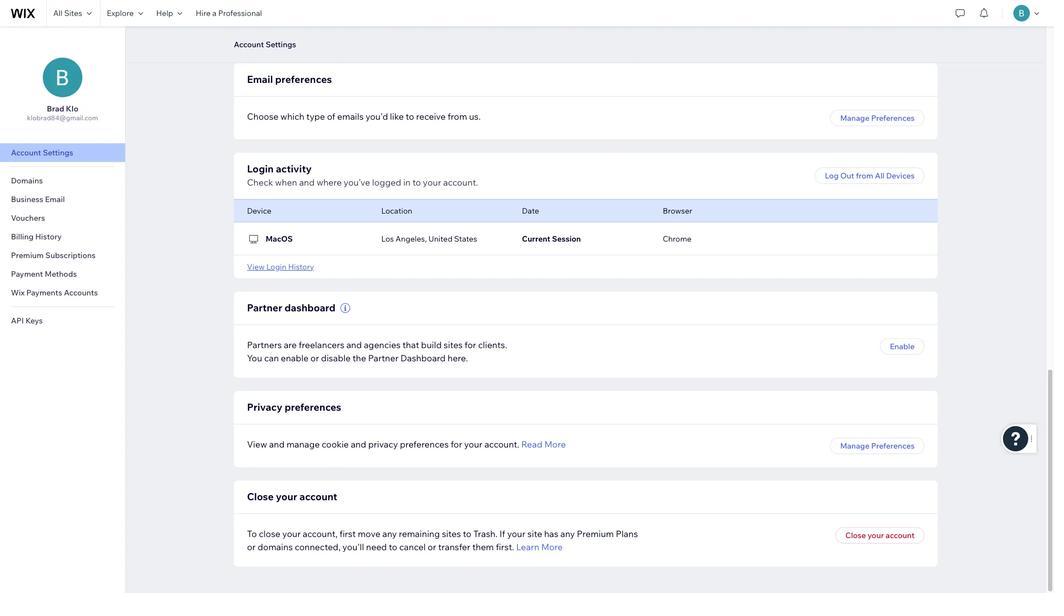 Task type: describe. For each thing, give the bounding box(es) containing it.
account for account settings button
[[234, 40, 264, 49]]

manage for email preferences
[[841, 113, 870, 123]]

0 horizontal spatial or
[[247, 541, 256, 552]]

close your account inside button
[[846, 530, 915, 540]]

and inside partners are freelancers and agencies that build sites for clients. you can enable or disable the partner dashboard here.
[[347, 339, 362, 350]]

preferences for email preferences
[[872, 113, 915, 123]]

when
[[275, 177, 297, 188]]

0 horizontal spatial close your account
[[247, 490, 337, 503]]

email inside sidebar element
[[45, 194, 65, 204]]

1 horizontal spatial account.
[[485, 439, 520, 450]]

*
[[247, 27, 250, 37]]

premium inside to close your account, first move any remaining sites to trash. if your site has any premium plans or domains connected, you'll need to cancel or transfer them first.
[[577, 528, 614, 539]]

first
[[340, 528, 356, 539]]

account. inside the login activity check when and where you've logged in to your account.
[[443, 177, 478, 188]]

close your account button
[[836, 527, 925, 544]]

view login history
[[247, 262, 314, 272]]

using
[[442, 27, 461, 37]]

hire
[[196, 8, 211, 18]]

manage preferences for privacy preferences
[[841, 441, 915, 451]]

2 vertical spatial preferences
[[400, 439, 449, 450]]

out
[[841, 171, 855, 180]]

enable button
[[880, 338, 925, 355]]

* if you disable social logins, you'll still be able to log in using your wix email and password.
[[247, 27, 568, 37]]

to right need on the bottom left of the page
[[389, 541, 397, 552]]

account settings link
[[0, 143, 125, 162]]

angeles,
[[396, 234, 427, 244]]

you'll inside to close your account, first move any remaining sites to trash. if your site has any premium plans or domains connected, you'll need to cancel or transfer them first.
[[343, 541, 364, 552]]

log out from all devices
[[825, 171, 915, 180]]

0 horizontal spatial all
[[53, 8, 62, 18]]

payment methods link
[[0, 265, 125, 283]]

vouchers link
[[0, 209, 125, 227]]

0 vertical spatial disable
[[274, 27, 299, 37]]

email
[[496, 27, 515, 37]]

wix inside sidebar element
[[11, 288, 25, 298]]

payment methods
[[11, 269, 77, 279]]

payments
[[26, 288, 62, 298]]

api
[[11, 316, 24, 326]]

vouchers
[[11, 213, 45, 223]]

sites inside partners are freelancers and agencies that build sites for clients. you can enable or disable the partner dashboard here.
[[444, 339, 463, 350]]

login inside the login activity check when and where you've logged in to your account.
[[247, 162, 274, 175]]

dashboard
[[401, 352, 446, 363]]

plans
[[616, 528, 638, 539]]

1 horizontal spatial wix
[[481, 27, 494, 37]]

session
[[552, 234, 581, 244]]

sites inside to close your account, first move any remaining sites to trash. if your site has any premium plans or domains connected, you'll need to cancel or transfer them first.
[[442, 528, 461, 539]]

chrome
[[663, 234, 692, 244]]

current session
[[522, 234, 581, 244]]

social
[[301, 27, 322, 37]]

business email
[[11, 194, 65, 204]]

partner dashboard
[[247, 301, 336, 314]]

privacy
[[247, 401, 283, 413]]

history inside sidebar element
[[35, 232, 62, 242]]

them
[[473, 541, 494, 552]]

in inside the login activity check when and where you've logged in to your account.
[[403, 177, 411, 188]]

los angeles, united states
[[381, 234, 477, 244]]

explore
[[107, 8, 134, 18]]

hire a professional
[[196, 8, 262, 18]]

type
[[307, 111, 325, 122]]

receive
[[416, 111, 446, 122]]

0 vertical spatial more
[[545, 439, 566, 450]]

remaining
[[399, 528, 440, 539]]

account settings for account settings button
[[234, 40, 296, 49]]

partners are freelancers and agencies that build sites for clients. you can enable or disable the partner dashboard here.
[[247, 339, 507, 363]]

billing
[[11, 232, 34, 242]]

manage preferences for email preferences
[[841, 113, 915, 123]]

and left manage
[[269, 439, 285, 450]]

current
[[522, 234, 551, 244]]

all sites
[[53, 8, 82, 18]]

payment
[[11, 269, 43, 279]]

and right cookie
[[351, 439, 366, 450]]

account settings for the account settings link
[[11, 148, 73, 158]]

login activity check when and where you've logged in to your account.
[[247, 162, 478, 188]]

check
[[247, 177, 273, 188]]

dashboard
[[285, 301, 336, 314]]

learn more link
[[516, 540, 563, 553]]

logins,
[[323, 27, 347, 37]]

close inside button
[[846, 530, 866, 540]]

api keys link
[[0, 311, 125, 330]]

clients.
[[478, 339, 507, 350]]

disable inside partners are freelancers and agencies that build sites for clients. you can enable or disable the partner dashboard here.
[[321, 352, 351, 363]]

enable
[[281, 352, 309, 363]]

accounts
[[64, 288, 98, 298]]

you'd
[[366, 111, 388, 122]]

preferences for privacy preferences
[[285, 401, 341, 413]]

domains
[[258, 541, 293, 552]]

to
[[247, 528, 257, 539]]

device
[[247, 206, 272, 216]]

or inside partners are freelancers and agencies that build sites for clients. you can enable or disable the partner dashboard here.
[[311, 352, 319, 363]]

los
[[381, 234, 394, 244]]

subscriptions
[[45, 250, 96, 260]]

wix payments accounts
[[11, 288, 98, 298]]

are
[[284, 339, 297, 350]]

devices
[[887, 171, 915, 180]]

preferences for privacy preferences
[[872, 441, 915, 451]]

here.
[[448, 352, 468, 363]]

learn more
[[516, 541, 563, 552]]

privacy preferences
[[247, 401, 341, 413]]

site
[[528, 528, 542, 539]]

klobrad84@gmail.com
[[27, 114, 98, 122]]

log out from all devices button
[[815, 167, 925, 184]]

business email link
[[0, 190, 125, 209]]

move
[[358, 528, 381, 539]]

1 horizontal spatial in
[[433, 27, 440, 37]]

partners
[[247, 339, 282, 350]]

to left log
[[411, 27, 419, 37]]

wix payments accounts link
[[0, 283, 125, 302]]

sidebar element
[[0, 26, 126, 593]]

build
[[421, 339, 442, 350]]

manage for privacy preferences
[[841, 441, 870, 451]]

premium subscriptions link
[[0, 246, 125, 265]]

a
[[212, 8, 217, 18]]

your inside the login activity check when and where you've logged in to your account.
[[423, 177, 441, 188]]



Task type: locate. For each thing, give the bounding box(es) containing it.
manage preferences button for email preferences
[[831, 110, 925, 126]]

united
[[429, 234, 453, 244]]

view and manage cookie and privacy preferences for your account. read more
[[247, 439, 566, 450]]

1 vertical spatial settings
[[43, 148, 73, 158]]

0 horizontal spatial wix
[[11, 288, 25, 298]]

1 vertical spatial sites
[[442, 528, 461, 539]]

premium up payment
[[11, 250, 44, 260]]

0 vertical spatial from
[[448, 111, 467, 122]]

partner up partners
[[247, 301, 282, 314]]

1 horizontal spatial close your account
[[846, 530, 915, 540]]

and inside the login activity check when and where you've logged in to your account.
[[299, 177, 315, 188]]

you'll
[[348, 27, 367, 37], [343, 541, 364, 552]]

log
[[825, 171, 839, 180]]

if inside to close your account, first move any remaining sites to trash. if your site has any premium plans or domains connected, you'll need to cancel or transfer them first.
[[500, 528, 505, 539]]

partner
[[247, 301, 282, 314], [368, 352, 399, 363]]

connected,
[[295, 541, 341, 552]]

settings up domains link
[[43, 148, 73, 158]]

or down to
[[247, 541, 256, 552]]

you'll left still
[[348, 27, 367, 37]]

0 horizontal spatial from
[[448, 111, 467, 122]]

1 horizontal spatial settings
[[266, 40, 296, 49]]

all inside button
[[875, 171, 885, 180]]

disable down freelancers
[[321, 352, 351, 363]]

1 vertical spatial partner
[[368, 352, 399, 363]]

the
[[353, 352, 366, 363]]

0 horizontal spatial account
[[300, 490, 337, 503]]

0 horizontal spatial history
[[35, 232, 62, 242]]

2 horizontal spatial or
[[428, 541, 436, 552]]

domains
[[11, 176, 43, 186]]

in right logged
[[403, 177, 411, 188]]

1 horizontal spatial or
[[311, 352, 319, 363]]

account up domains
[[11, 148, 41, 158]]

first.
[[496, 541, 514, 552]]

1 vertical spatial from
[[856, 171, 874, 180]]

of
[[327, 111, 335, 122]]

if up the first.
[[500, 528, 505, 539]]

1 horizontal spatial disable
[[321, 352, 351, 363]]

account settings down you
[[234, 40, 296, 49]]

account settings inside sidebar element
[[11, 148, 73, 158]]

login down macos
[[266, 262, 287, 272]]

1 any from the left
[[383, 528, 397, 539]]

1 horizontal spatial partner
[[368, 352, 399, 363]]

login
[[247, 162, 274, 175], [266, 262, 287, 272]]

1 vertical spatial wix
[[11, 288, 25, 298]]

1 horizontal spatial all
[[875, 171, 885, 180]]

0 vertical spatial close
[[247, 490, 274, 503]]

preferences up which on the left top of page
[[275, 73, 332, 85]]

0 vertical spatial you'll
[[348, 27, 367, 37]]

emails
[[337, 111, 364, 122]]

help
[[156, 8, 173, 18]]

1 vertical spatial close
[[846, 530, 866, 540]]

brad klo klobrad84@gmail.com
[[27, 104, 98, 122]]

domains link
[[0, 171, 125, 190]]

be
[[383, 27, 392, 37]]

1 vertical spatial account.
[[485, 439, 520, 450]]

0 vertical spatial all
[[53, 8, 62, 18]]

account inside sidebar element
[[11, 148, 41, 158]]

you
[[259, 27, 272, 37]]

settings inside account settings button
[[266, 40, 296, 49]]

0 horizontal spatial premium
[[11, 250, 44, 260]]

and down "activity"
[[299, 177, 315, 188]]

premium left plans
[[577, 528, 614, 539]]

0 horizontal spatial account.
[[443, 177, 478, 188]]

read
[[522, 439, 543, 450]]

login up check
[[247, 162, 274, 175]]

you've
[[344, 177, 370, 188]]

view login history button
[[247, 262, 314, 272]]

0 horizontal spatial account
[[11, 148, 41, 158]]

0 vertical spatial view
[[247, 262, 265, 272]]

0 vertical spatial account
[[300, 490, 337, 503]]

preferences up manage
[[285, 401, 341, 413]]

view for view and manage cookie and privacy preferences for your account. read more
[[247, 439, 267, 450]]

0 vertical spatial preferences
[[872, 113, 915, 123]]

and up the
[[347, 339, 362, 350]]

account
[[234, 40, 264, 49], [11, 148, 41, 158]]

1 horizontal spatial account
[[886, 530, 915, 540]]

choose which type of emails you'd like to receive from us.
[[247, 111, 481, 122]]

account for the account settings link
[[11, 148, 41, 158]]

account
[[300, 490, 337, 503], [886, 530, 915, 540]]

1 horizontal spatial close
[[846, 530, 866, 540]]

0 horizontal spatial if
[[252, 27, 257, 37]]

preferences right the privacy at the bottom left of page
[[400, 439, 449, 450]]

2 preferences from the top
[[872, 441, 915, 451]]

email down account settings button
[[247, 73, 273, 85]]

0 horizontal spatial disable
[[274, 27, 299, 37]]

1 vertical spatial history
[[288, 262, 314, 272]]

0 vertical spatial manage preferences button
[[831, 110, 925, 126]]

0 vertical spatial close your account
[[247, 490, 337, 503]]

1 horizontal spatial history
[[288, 262, 314, 272]]

all
[[53, 8, 62, 18], [875, 171, 885, 180]]

disable right you
[[274, 27, 299, 37]]

0 vertical spatial manage
[[841, 113, 870, 123]]

1 vertical spatial for
[[451, 439, 462, 450]]

0 vertical spatial email
[[247, 73, 273, 85]]

history down macos
[[288, 262, 314, 272]]

1 vertical spatial if
[[500, 528, 505, 539]]

settings for the account settings link
[[43, 148, 73, 158]]

methods
[[45, 269, 77, 279]]

1 vertical spatial account
[[11, 148, 41, 158]]

1 vertical spatial premium
[[577, 528, 614, 539]]

cookie
[[322, 439, 349, 450]]

0 horizontal spatial close
[[247, 490, 274, 503]]

1 manage from the top
[[841, 113, 870, 123]]

wix down payment
[[11, 288, 25, 298]]

1 horizontal spatial account settings
[[234, 40, 296, 49]]

1 vertical spatial view
[[247, 439, 267, 450]]

0 horizontal spatial for
[[451, 439, 462, 450]]

0 horizontal spatial any
[[383, 528, 397, 539]]

which
[[281, 111, 305, 122]]

where
[[317, 177, 342, 188]]

you'll down first in the bottom of the page
[[343, 541, 364, 552]]

1 horizontal spatial premium
[[577, 528, 614, 539]]

enable
[[890, 341, 915, 351]]

1 vertical spatial account settings
[[11, 148, 73, 158]]

api keys
[[11, 316, 43, 326]]

1 view from the top
[[247, 262, 265, 272]]

view down privacy
[[247, 439, 267, 450]]

still
[[369, 27, 381, 37]]

account inside button
[[234, 40, 264, 49]]

manage
[[841, 113, 870, 123], [841, 441, 870, 451]]

account down *
[[234, 40, 264, 49]]

any up need on the bottom left of the page
[[383, 528, 397, 539]]

1 horizontal spatial account
[[234, 40, 264, 49]]

billing history link
[[0, 227, 125, 246]]

billing history
[[11, 232, 62, 242]]

read more link
[[522, 437, 566, 451]]

sites up transfer
[[442, 528, 461, 539]]

help button
[[150, 0, 189, 26]]

sites up "here."
[[444, 339, 463, 350]]

1 vertical spatial login
[[266, 262, 287, 272]]

2 view from the top
[[247, 439, 267, 450]]

manage preferences button for privacy preferences
[[831, 437, 925, 454]]

to right "like"
[[406, 111, 414, 122]]

can
[[264, 352, 279, 363]]

more down has
[[542, 541, 563, 552]]

2 manage preferences from the top
[[841, 441, 915, 451]]

1 vertical spatial manage
[[841, 441, 870, 451]]

log
[[420, 27, 432, 37]]

hire a professional link
[[189, 0, 269, 26]]

1 horizontal spatial from
[[856, 171, 874, 180]]

0 vertical spatial sites
[[444, 339, 463, 350]]

klo
[[66, 104, 78, 114]]

account inside button
[[886, 530, 915, 540]]

0 horizontal spatial in
[[403, 177, 411, 188]]

choose
[[247, 111, 279, 122]]

your
[[463, 27, 479, 37], [423, 177, 441, 188], [464, 439, 483, 450], [276, 490, 297, 503], [283, 528, 301, 539], [507, 528, 526, 539], [868, 530, 884, 540]]

from inside button
[[856, 171, 874, 180]]

from left "us."
[[448, 111, 467, 122]]

settings for account settings button
[[266, 40, 296, 49]]

0 vertical spatial if
[[252, 27, 257, 37]]

need
[[366, 541, 387, 552]]

2 manage from the top
[[841, 441, 870, 451]]

in right log
[[433, 27, 440, 37]]

1 horizontal spatial email
[[247, 73, 273, 85]]

more
[[545, 439, 566, 450], [542, 541, 563, 552]]

brad
[[47, 104, 64, 114]]

sites
[[64, 8, 82, 18]]

1 vertical spatial close your account
[[846, 530, 915, 540]]

any right has
[[561, 528, 575, 539]]

professional
[[218, 8, 262, 18]]

1 horizontal spatial if
[[500, 528, 505, 539]]

1 vertical spatial you'll
[[343, 541, 364, 552]]

0 vertical spatial manage preferences
[[841, 113, 915, 123]]

partner down agencies
[[368, 352, 399, 363]]

1 vertical spatial more
[[542, 541, 563, 552]]

account.
[[443, 177, 478, 188], [485, 439, 520, 450]]

to close your account, first move any remaining sites to trash. if your site has any premium plans or domains connected, you'll need to cancel or transfer them first.
[[247, 528, 638, 552]]

1 vertical spatial manage preferences
[[841, 441, 915, 451]]

2 any from the left
[[561, 528, 575, 539]]

more right read
[[545, 439, 566, 450]]

1 horizontal spatial any
[[561, 528, 575, 539]]

0 horizontal spatial email
[[45, 194, 65, 204]]

freelancers
[[299, 339, 345, 350]]

from
[[448, 111, 467, 122], [856, 171, 874, 180]]

or down freelancers
[[311, 352, 319, 363]]

you
[[247, 352, 262, 363]]

if right *
[[252, 27, 257, 37]]

view for view login history
[[247, 262, 265, 272]]

sites
[[444, 339, 463, 350], [442, 528, 461, 539]]

account settings up domains
[[11, 148, 73, 158]]

all left sites
[[53, 8, 62, 18]]

for
[[465, 339, 476, 350], [451, 439, 462, 450]]

0 vertical spatial for
[[465, 339, 476, 350]]

manage preferences button
[[831, 110, 925, 126], [831, 437, 925, 454]]

1 vertical spatial preferences
[[872, 441, 915, 451]]

1 vertical spatial manage preferences button
[[831, 437, 925, 454]]

for inside partners are freelancers and agencies that build sites for clients. you can enable or disable the partner dashboard here.
[[465, 339, 476, 350]]

0 horizontal spatial settings
[[43, 148, 73, 158]]

0 vertical spatial account.
[[443, 177, 478, 188]]

in
[[433, 27, 440, 37], [403, 177, 411, 188]]

to right logged
[[413, 177, 421, 188]]

1 vertical spatial preferences
[[285, 401, 341, 413]]

0 vertical spatial account settings
[[234, 40, 296, 49]]

0 vertical spatial preferences
[[275, 73, 332, 85]]

settings down you
[[266, 40, 296, 49]]

agencies
[[364, 339, 401, 350]]

and right email
[[517, 27, 530, 37]]

settings inside the account settings link
[[43, 148, 73, 158]]

1 manage preferences from the top
[[841, 113, 915, 123]]

account settings inside button
[[234, 40, 296, 49]]

email preferences
[[247, 73, 332, 85]]

0 vertical spatial in
[[433, 27, 440, 37]]

account settings
[[234, 40, 296, 49], [11, 148, 73, 158]]

0 vertical spatial account
[[234, 40, 264, 49]]

account,
[[303, 528, 338, 539]]

cancel
[[399, 541, 426, 552]]

0 horizontal spatial partner
[[247, 301, 282, 314]]

from right out
[[856, 171, 874, 180]]

2 manage preferences button from the top
[[831, 437, 925, 454]]

1 vertical spatial all
[[875, 171, 885, 180]]

history up premium subscriptions
[[35, 232, 62, 242]]

your inside button
[[868, 530, 884, 540]]

view up 'partner dashboard'
[[247, 262, 265, 272]]

partner inside partners are freelancers and agencies that build sites for clients. you can enable or disable the partner dashboard here.
[[368, 352, 399, 363]]

1 vertical spatial in
[[403, 177, 411, 188]]

1 manage preferences button from the top
[[831, 110, 925, 126]]

0 vertical spatial history
[[35, 232, 62, 242]]

logged
[[372, 177, 401, 188]]

browser
[[663, 206, 693, 216]]

activity
[[276, 162, 312, 175]]

business
[[11, 194, 43, 204]]

1 preferences from the top
[[872, 113, 915, 123]]

1 vertical spatial account
[[886, 530, 915, 540]]

1 horizontal spatial for
[[465, 339, 476, 350]]

premium inside sidebar element
[[11, 250, 44, 260]]

0 vertical spatial login
[[247, 162, 274, 175]]

wix left email
[[481, 27, 494, 37]]

trash.
[[474, 528, 498, 539]]

0 vertical spatial wix
[[481, 27, 494, 37]]

0 vertical spatial settings
[[266, 40, 296, 49]]

1 vertical spatial disable
[[321, 352, 351, 363]]

or down remaining
[[428, 541, 436, 552]]

date
[[522, 206, 539, 216]]

view
[[247, 262, 265, 272], [247, 439, 267, 450]]

0 vertical spatial premium
[[11, 250, 44, 260]]

email down domains link
[[45, 194, 65, 204]]

to left trash.
[[463, 528, 472, 539]]

preferences
[[275, 73, 332, 85], [285, 401, 341, 413], [400, 439, 449, 450]]

more inside "link"
[[542, 541, 563, 552]]

0 vertical spatial partner
[[247, 301, 282, 314]]

0 horizontal spatial account settings
[[11, 148, 73, 158]]

preferences for email preferences
[[275, 73, 332, 85]]

has
[[544, 528, 559, 539]]

to inside the login activity check when and where you've logged in to your account.
[[413, 177, 421, 188]]

all left devices
[[875, 171, 885, 180]]

1 vertical spatial email
[[45, 194, 65, 204]]



Task type: vqa. For each thing, say whether or not it's contained in the screenshot.
tools to the top
no



